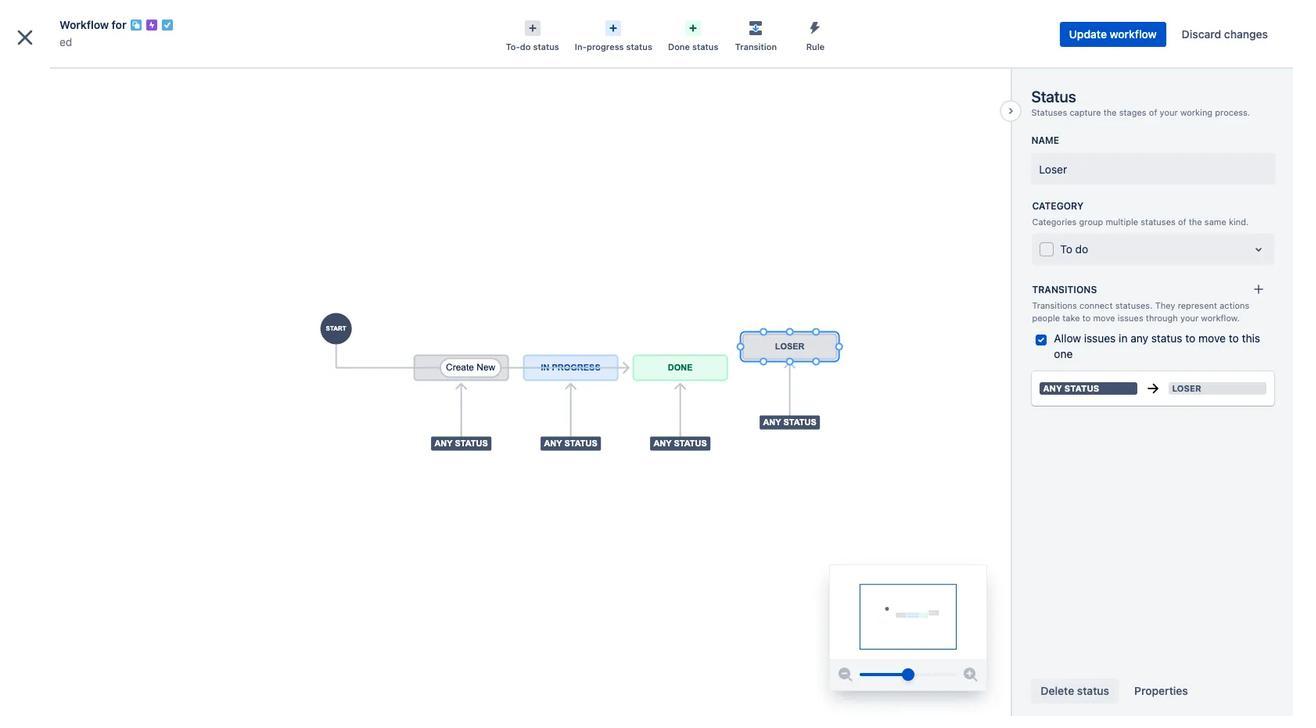 Task type: locate. For each thing, give the bounding box(es) containing it.
take
[[1063, 313, 1080, 323]]

ed inside status 'dialog'
[[59, 35, 72, 49]]

group
[[6, 287, 182, 371], [6, 287, 182, 329], [6, 329, 182, 371]]

multiple
[[1106, 216, 1138, 227]]

to-do status
[[506, 41, 559, 52]]

of inside status statuses capture the stages of your working process.
[[1149, 107, 1157, 117]]

status up statuses
[[1031, 88, 1076, 106]]

do for to-
[[520, 41, 531, 52]]

ed down "workflow"
[[59, 35, 72, 49]]

of right statuses
[[1178, 216, 1186, 227]]

issues down statuses. on the right top of the page
[[1118, 313, 1144, 323]]

status dialog
[[0, 0, 1293, 717]]

0 horizontal spatial the
[[1104, 107, 1117, 117]]

discard changes
[[1182, 27, 1268, 41]]

loser down name
[[1039, 162, 1067, 176]]

any status
[[1043, 383, 1099, 393]]

0 horizontal spatial loser
[[1039, 162, 1067, 176]]

the left "stages"
[[1104, 107, 1117, 117]]

zoom out image
[[837, 666, 855, 685]]

issues left the in
[[1084, 332, 1116, 345]]

0 horizontal spatial move
[[1093, 313, 1115, 323]]

0 vertical spatial transitions
[[1032, 284, 1097, 296]]

do
[[520, 41, 531, 52], [1075, 243, 1088, 256]]

move down connect
[[1093, 313, 1115, 323]]

issues
[[1118, 313, 1144, 323], [1084, 332, 1116, 345]]

transition
[[735, 41, 777, 52]]

workflow
[[59, 18, 109, 31]]

done
[[668, 41, 690, 52]]

your left working
[[1160, 107, 1178, 117]]

0 horizontal spatial issues
[[1084, 332, 1116, 345]]

to do
[[1060, 243, 1088, 256]]

to left this
[[1229, 332, 1239, 345]]

properties
[[1134, 685, 1188, 698]]

1 vertical spatial do
[[1075, 243, 1088, 256]]

status
[[1031, 88, 1076, 106], [1065, 383, 1099, 393]]

of for category
[[1178, 216, 1186, 227]]

1 vertical spatial of
[[1178, 216, 1186, 227]]

workflow
[[1110, 27, 1157, 41]]

name
[[1031, 134, 1059, 146]]

to inside transitions connect statuses. they represent actions people take to move issues through your workflow.
[[1083, 313, 1091, 323]]

0 vertical spatial do
[[520, 41, 531, 52]]

1 transitions from the top
[[1032, 284, 1097, 296]]

1 vertical spatial transitions
[[1032, 301, 1077, 311]]

this
[[1242, 332, 1260, 345]]

status down through in the right top of the page
[[1151, 332, 1183, 345]]

1 horizontal spatial to
[[1186, 332, 1196, 345]]

1 horizontal spatial the
[[1189, 216, 1202, 227]]

properties button
[[1125, 679, 1198, 704]]

1 vertical spatial move
[[1199, 332, 1226, 345]]

0 horizontal spatial of
[[1149, 107, 1157, 117]]

of right "stages"
[[1149, 107, 1157, 117]]

1 horizontal spatial move
[[1199, 332, 1226, 345]]

status right any
[[1065, 383, 1099, 393]]

0 horizontal spatial to
[[1083, 313, 1091, 323]]

to right take
[[1083, 313, 1091, 323]]

0 horizontal spatial do
[[520, 41, 531, 52]]

zoom in image
[[962, 666, 981, 685]]

do right to
[[1075, 243, 1088, 256]]

update
[[1069, 27, 1107, 41]]

workflow.
[[1201, 313, 1240, 323]]

you're in the workflow viewfinder, use the arrow keys to move it element
[[830, 566, 987, 660]]

progress
[[587, 41, 624, 52]]

transition button
[[726, 16, 786, 53]]

Zoom level range field
[[860, 660, 957, 691]]

changes
[[1224, 27, 1268, 41]]

in
[[1119, 332, 1128, 345]]

one
[[1054, 347, 1073, 361]]

status right done
[[692, 41, 719, 52]]

0 vertical spatial status
[[1031, 88, 1076, 106]]

1 vertical spatial loser
[[1172, 383, 1201, 393]]

statuses
[[1031, 107, 1067, 117]]

1 horizontal spatial your
[[1181, 313, 1199, 323]]

create transition image
[[1253, 284, 1265, 296]]

2 horizontal spatial to
[[1229, 332, 1239, 345]]

your down "represent"
[[1181, 313, 1199, 323]]

allow issues in any status to move to this one
[[1054, 332, 1260, 361]]

the left same
[[1189, 216, 1202, 227]]

status inside status statuses capture the stages of your working process.
[[1031, 88, 1076, 106]]

ed down ed link
[[47, 68, 60, 81]]

do left 'in-'
[[520, 41, 531, 52]]

kind.
[[1229, 216, 1249, 227]]

0 vertical spatial move
[[1093, 313, 1115, 323]]

your
[[1160, 107, 1178, 117], [1181, 313, 1199, 323]]

the
[[1104, 107, 1117, 117], [1189, 216, 1202, 227]]

status right the "delete"
[[1077, 685, 1109, 698]]

0 vertical spatial the
[[1104, 107, 1117, 117]]

primary element
[[9, 0, 996, 43]]

update workflow button
[[1060, 22, 1166, 47]]

0 horizontal spatial your
[[1160, 107, 1178, 117]]

transitions
[[1032, 284, 1097, 296], [1032, 301, 1077, 311]]

delete
[[1041, 685, 1074, 698]]

1 vertical spatial your
[[1181, 313, 1199, 323]]

0 vertical spatial your
[[1160, 107, 1178, 117]]

move down workflow. on the top
[[1199, 332, 1226, 345]]

status
[[533, 41, 559, 52], [626, 41, 652, 52], [692, 41, 719, 52], [1151, 332, 1183, 345], [1077, 685, 1109, 698]]

0 vertical spatial of
[[1149, 107, 1157, 117]]

1 horizontal spatial do
[[1075, 243, 1088, 256]]

people
[[1032, 313, 1060, 323]]

to
[[1060, 243, 1073, 256]]

1 vertical spatial ed
[[47, 68, 60, 81]]

for
[[112, 18, 126, 31]]

do inside popup button
[[520, 41, 531, 52]]

status inside allow issues in any status to move to this one
[[1151, 332, 1183, 345]]

transitions up take
[[1032, 284, 1097, 296]]

0 vertical spatial loser
[[1039, 162, 1067, 176]]

2 transitions from the top
[[1032, 301, 1077, 311]]

1 vertical spatial the
[[1189, 216, 1202, 227]]

move
[[1093, 313, 1115, 323], [1199, 332, 1226, 345]]

jira software image
[[41, 12, 146, 31], [41, 12, 146, 31]]

represent
[[1178, 301, 1217, 311]]

transitions inside transitions connect statuses. they represent actions people take to move issues through your workflow.
[[1032, 301, 1077, 311]]

banner
[[0, 0, 1293, 44]]

Search field
[[996, 9, 1152, 34]]

loser
[[1039, 162, 1067, 176], [1172, 383, 1201, 393]]

loser down allow issues in any status to move to this one at right
[[1172, 383, 1201, 393]]

done status button
[[660, 16, 726, 53]]

1 vertical spatial issues
[[1084, 332, 1116, 345]]

0 vertical spatial issues
[[1118, 313, 1144, 323]]

ed
[[59, 35, 72, 49], [47, 68, 60, 81]]

0 vertical spatial ed
[[59, 35, 72, 49]]

update workflow
[[1069, 27, 1157, 41]]

rule
[[806, 41, 825, 52]]

transitions up people
[[1032, 301, 1077, 311]]

status inside button
[[1077, 685, 1109, 698]]

of
[[1149, 107, 1157, 117], [1178, 216, 1186, 227]]

of inside category categories group multiple statuses of the same kind.
[[1178, 216, 1186, 227]]

1 horizontal spatial issues
[[1118, 313, 1144, 323]]

to
[[1083, 313, 1091, 323], [1186, 332, 1196, 345], [1229, 332, 1239, 345]]

1 horizontal spatial of
[[1178, 216, 1186, 227]]

transitions connect statuses. they represent actions people take to move issues through your workflow.
[[1032, 301, 1250, 323]]

to down "represent"
[[1186, 332, 1196, 345]]

transitions for transitions
[[1032, 284, 1097, 296]]

discard
[[1182, 27, 1221, 41]]



Task type: vqa. For each thing, say whether or not it's contained in the screenshot.
the to the right
yes



Task type: describe. For each thing, give the bounding box(es) containing it.
transitions for transitions connect statuses. they represent actions people take to move issues through your workflow.
[[1032, 301, 1077, 311]]

move inside allow issues in any status to move to this one
[[1199, 332, 1226, 345]]

open image
[[1250, 241, 1269, 259]]

rule button
[[786, 16, 845, 53]]

move inside transitions connect statuses. they represent actions people take to move issues through your workflow.
[[1093, 313, 1115, 323]]

connect
[[1080, 301, 1113, 311]]

category
[[1032, 200, 1084, 212]]

any
[[1043, 383, 1062, 393]]

actions
[[1220, 301, 1250, 311]]

statuses.
[[1115, 301, 1153, 311]]

ed link
[[59, 33, 72, 52]]

status right the progress
[[626, 41, 652, 52]]

1 horizontal spatial loser
[[1172, 383, 1201, 393]]

done status
[[668, 41, 719, 52]]

discard changes button
[[1173, 22, 1278, 47]]

they
[[1155, 301, 1175, 311]]

delete status
[[1041, 685, 1109, 698]]

any
[[1131, 332, 1149, 345]]

1 vertical spatial status
[[1065, 383, 1099, 393]]

in-progress status
[[575, 41, 652, 52]]

process.
[[1215, 107, 1250, 117]]

to-
[[506, 41, 520, 52]]

categories
[[1032, 216, 1077, 227]]

through
[[1146, 313, 1178, 323]]

in-progress status button
[[567, 16, 660, 53]]

capture
[[1070, 107, 1101, 117]]

do for to
[[1075, 243, 1088, 256]]

in-
[[575, 41, 587, 52]]

same
[[1205, 216, 1227, 227]]

working
[[1180, 107, 1213, 117]]

category categories group multiple statuses of the same kind.
[[1032, 200, 1249, 227]]

status statuses capture the stages of your working process.
[[1031, 88, 1250, 117]]

issues inside transitions connect statuses. they represent actions people take to move issues through your workflow.
[[1118, 313, 1144, 323]]

delete status button
[[1031, 679, 1119, 704]]

your inside status statuses capture the stages of your working process.
[[1160, 107, 1178, 117]]

stages
[[1119, 107, 1147, 117]]

group
[[1079, 216, 1103, 227]]

issues inside allow issues in any status to move to this one
[[1084, 332, 1116, 345]]

allow
[[1054, 332, 1081, 345]]

close workflow editor image
[[13, 25, 38, 50]]

status right to-
[[533, 41, 559, 52]]

workflow for
[[59, 18, 126, 31]]

the inside status statuses capture the stages of your working process.
[[1104, 107, 1117, 117]]

statuses
[[1141, 216, 1176, 227]]

the inside category categories group multiple statuses of the same kind.
[[1189, 216, 1202, 227]]

of for status
[[1149, 107, 1157, 117]]

your inside transitions connect statuses. they represent actions people take to move issues through your workflow.
[[1181, 313, 1199, 323]]

to-do status button
[[498, 16, 567, 53]]



